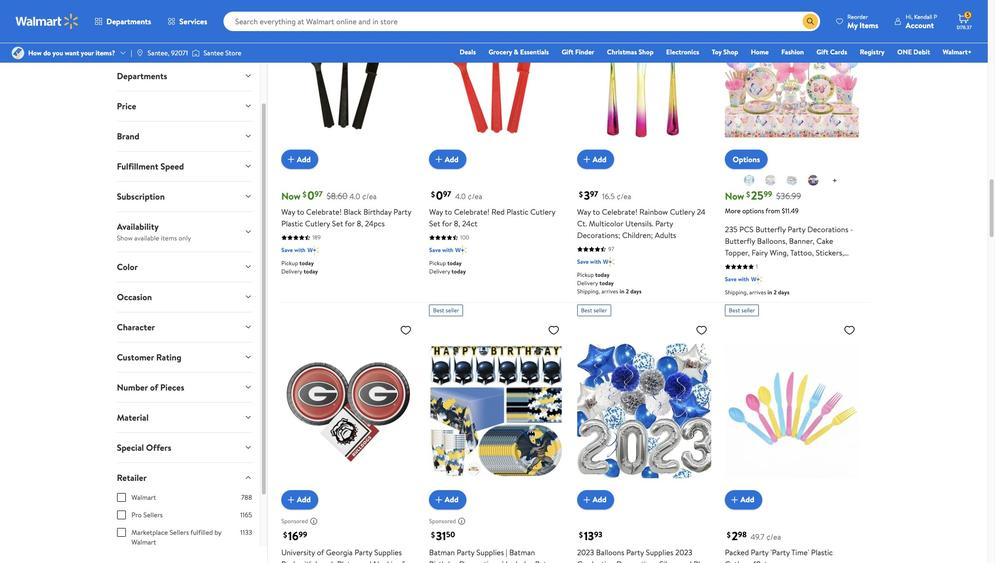 Task type: locate. For each thing, give the bounding box(es) containing it.
of up lunch
[[317, 547, 324, 558]]

1 sponsored from the left
[[282, 517, 308, 526]]

1 seller from the left
[[446, 306, 460, 315]]

¢/ea for 2
[[767, 532, 782, 543]]

99 down colorful l icon
[[764, 189, 773, 200]]

grocery & essentials link
[[485, 47, 554, 57]]

¢/ea inside $ 0 97 4.0 ¢/ea way to celebrate! red plastic cutlery set for 8, 24ct
[[468, 191, 483, 202]]

cutlery inside $ 3 97 16.5 ¢/ea way to celebrate! rainbow cutlery 24 ct. multicolor utensils. party decorations; children; adults
[[670, 207, 696, 217]]

decorations for 13
[[617, 559, 658, 564]]

days
[[631, 287, 642, 296], [779, 288, 790, 297]]

blue image
[[744, 175, 756, 186]]

and right silver
[[680, 559, 692, 564]]

1 vertical spatial walmart
[[132, 538, 156, 547]]

2023 up graduation
[[578, 547, 595, 558]]

1 2023 from the left
[[578, 547, 595, 558]]

2 horizontal spatial plastic
[[812, 547, 834, 558]]

add
[[297, 154, 311, 165], [445, 154, 459, 165], [593, 154, 607, 165], [297, 495, 311, 505], [445, 495, 459, 505], [593, 495, 607, 505], [741, 495, 755, 505]]

pcs
[[740, 224, 754, 235]]

1 horizontal spatial 99
[[764, 189, 773, 200]]

2 horizontal spatial best seller
[[729, 306, 756, 315]]

98
[[739, 530, 747, 540]]

4.0 up 24ct
[[456, 191, 466, 202]]

gift left finder
[[562, 47, 574, 57]]

batman party supplies | batman birthday decorations | includes batma
[[430, 547, 561, 564]]

2 sponsored from the left
[[430, 517, 456, 526]]

arrives
[[602, 287, 619, 296], [750, 288, 767, 297]]

shipping,
[[578, 287, 601, 296], [726, 288, 749, 297]]

marketplace
[[132, 528, 168, 538]]

character tab
[[109, 313, 260, 342]]

2
[[626, 287, 629, 296], [774, 288, 777, 297], [732, 528, 739, 544]]

0 vertical spatial plastic
[[507, 207, 529, 217]]

registry
[[861, 47, 885, 57]]

4.0 inside now $ 0 97 $8.60 4.0 ¢/ea way to celebrate! black birthday party plastic cutlery set for 8, 24pcs
[[350, 191, 361, 202]]

walmart+
[[944, 47, 973, 57]]

character button
[[109, 313, 260, 342]]

special offers tab
[[109, 433, 260, 463]]

occasion tab
[[109, 282, 260, 312]]

party inside 235 pcs butterfly party decorations - butterfly balloons, banner, cake topper, fairy wing, tattoo, stickers, plates, napkins, cups and tablecloth for girl women birthday supplies, serves 20 guest
[[788, 224, 806, 235]]

0 horizontal spatial best seller
[[433, 306, 460, 315]]

| up includes
[[506, 547, 508, 558]]

$ inside $ 3 97 16.5 ¢/ea way to celebrate! rainbow cutlery 24 ct. multicolor utensils. party decorations; children; adults
[[580, 189, 583, 200]]

3 to from the left
[[593, 207, 601, 217]]

1 horizontal spatial sellers
[[170, 528, 189, 538]]

add to favorites list, 2023 balloons party supplies 2023 graduation decorations silver and blue - blue silver paper pompoms blue confetti balloons and star balloons for graduation party class of 2023 party decorations image
[[696, 324, 708, 337]]

2 4.0 from the left
[[456, 191, 466, 202]]

1 horizontal spatial to
[[445, 207, 453, 217]]

 image for santee store
[[192, 48, 200, 58]]

customer rating tab
[[109, 343, 260, 372]]

decorations inside 235 pcs butterfly party decorations - butterfly balloons, banner, cake topper, fairy wing, tattoo, stickers, plates, napkins, cups and tablecloth for girl women birthday supplies, serves 20 guest
[[808, 224, 849, 235]]

decorations for 31
[[460, 559, 501, 564]]

2 horizontal spatial to
[[593, 207, 601, 217]]

plastic for 2
[[812, 547, 834, 558]]

1 best from the left
[[433, 306, 445, 315]]

$ for 13
[[580, 530, 583, 541]]

8, down black
[[357, 218, 363, 229]]

shop right christmas
[[639, 47, 654, 57]]

1 vertical spatial 99
[[299, 530, 307, 540]]

of inside university of georgia party supplies pack with lunch plates and napkins fo
[[317, 547, 324, 558]]

black
[[344, 207, 362, 217]]

decorations left includes
[[460, 559, 501, 564]]

2023 balloons party supplies 2023 graduation decorations silver and blu
[[578, 547, 709, 564]]

to inside now $ 0 97 $8.60 4.0 ¢/ea way to celebrate! black birthday party plastic cutlery set for 8, 24pcs
[[297, 207, 305, 217]]

gift inside "link"
[[817, 47, 829, 57]]

with
[[295, 246, 306, 254], [443, 246, 454, 254], [591, 258, 602, 266], [739, 275, 750, 284], [299, 559, 314, 564]]

¢/ea right 49.7
[[767, 532, 782, 543]]

gift left cards
[[817, 47, 829, 57]]

celebrate! inside $ 0 97 4.0 ¢/ea way to celebrate! red plastic cutlery set for 8, 24ct
[[454, 207, 490, 217]]

sellers right "pro" at the left of page
[[143, 510, 163, 520]]

0
[[308, 187, 315, 204], [436, 187, 443, 204]]

0 horizontal spatial |
[[131, 48, 132, 58]]

0 vertical spatial walmart plus image
[[456, 246, 467, 255]]

and inside university of georgia party supplies pack with lunch plates and napkins fo
[[360, 559, 372, 564]]

$ inside $ 0 97 4.0 ¢/ea way to celebrate! red plastic cutlery set for 8, 24ct
[[431, 189, 435, 200]]

how do you want your items?
[[28, 48, 115, 58]]

2 best seller from the left
[[581, 306, 608, 315]]

walmart plus image down 100
[[456, 246, 467, 255]]

2 shop from the left
[[724, 47, 739, 57]]

save
[[282, 246, 293, 254], [430, 246, 441, 254], [578, 258, 589, 266], [726, 275, 737, 284]]

1 horizontal spatial 0
[[436, 187, 443, 204]]

and
[[799, 259, 811, 270], [360, 559, 372, 564], [680, 559, 692, 564]]

way to celebrate! red plastic cutlery set for 8, 24ct image
[[430, 0, 564, 161]]

0 horizontal spatial of
[[150, 382, 158, 394]]

hi, kendall p account
[[906, 12, 938, 30]]

sponsored
[[282, 517, 308, 526], [430, 517, 456, 526]]

pickup today delivery today for 0
[[430, 259, 466, 276]]

1 horizontal spatial walmart plus image
[[604, 257, 615, 267]]

0 vertical spatial sellers
[[143, 510, 163, 520]]

pickup
[[282, 259, 298, 267], [430, 259, 446, 267], [578, 271, 594, 279]]

santee, 92071
[[148, 48, 188, 58]]

¢/ea inside $ 3 97 16.5 ¢/ea way to celebrate! rainbow cutlery 24 ct. multicolor utensils. party decorations; children; adults
[[617, 191, 632, 202]]

now inside now $ 0 97 $8.60 4.0 ¢/ea way to celebrate! black birthday party plastic cutlery set for 8, 24pcs
[[282, 190, 301, 203]]

0 vertical spatial walmart plus image
[[308, 246, 319, 255]]

0 horizontal spatial sponsored
[[282, 517, 308, 526]]

0 horizontal spatial celebrate!
[[306, 207, 342, 217]]

¢/ea up 24pcs
[[362, 191, 377, 202]]

1 vertical spatial departments
[[117, 70, 167, 82]]

gift
[[562, 47, 574, 57], [817, 47, 829, 57]]

add to cart image up 16
[[285, 494, 297, 506]]

pickup today delivery today down 100
[[430, 259, 466, 276]]

0 horizontal spatial shipping,
[[578, 287, 601, 296]]

plastic
[[507, 207, 529, 217], [282, 218, 303, 229], [812, 547, 834, 558]]

2023 up silver
[[676, 547, 693, 558]]

set left 24ct
[[430, 218, 441, 229]]

0 horizontal spatial plastic
[[282, 218, 303, 229]]

price tab
[[109, 91, 260, 121]]

of left pieces
[[150, 382, 158, 394]]

and down tattoo,
[[799, 259, 811, 270]]

to inside $ 0 97 4.0 ¢/ea way to celebrate! red plastic cutlery set for 8, 24ct
[[445, 207, 453, 217]]

cake
[[817, 236, 834, 247]]

1 horizontal spatial 2023
[[676, 547, 693, 558]]

shop right toy
[[724, 47, 739, 57]]

2 now from the left
[[726, 190, 745, 203]]

supplies inside 2023 balloons party supplies 2023 graduation decorations silver and blu
[[646, 547, 674, 558]]

0 horizontal spatial 0
[[308, 187, 315, 204]]

walmart plus image up pickup today delivery today shipping, arrives in 2 days
[[604, 257, 615, 267]]

2 horizontal spatial birthday
[[767, 271, 796, 282]]

1 celebrate! from the left
[[306, 207, 342, 217]]

shipping, arrives in 2 days
[[726, 288, 790, 297]]

add to cart image for way to celebrate! red plastic cutlery set for 8, 24ct image
[[433, 154, 445, 165]]

for inside now $ 0 97 $8.60 4.0 ¢/ea way to celebrate! black birthday party plastic cutlery set for 8, 24pcs
[[345, 218, 355, 229]]

pickup for 0
[[430, 259, 446, 267]]

pickup for $
[[282, 259, 298, 267]]

1 horizontal spatial birthday
[[430, 559, 458, 564]]

2 add to cart image from the left
[[433, 494, 445, 506]]

cutlery inside $ 0 97 4.0 ¢/ea way to celebrate! red plastic cutlery set for 8, 24ct
[[531, 207, 556, 217]]

3 celebrate! from the left
[[602, 207, 638, 217]]

show
[[117, 233, 133, 243]]

subscription
[[117, 190, 165, 203]]

1 vertical spatial sellers
[[170, 528, 189, 538]]

1 vertical spatial |
[[506, 547, 508, 558]]

deals link
[[456, 47, 481, 57]]

by
[[215, 528, 222, 538]]

0 horizontal spatial pickup today delivery today
[[282, 259, 318, 276]]

delivery inside pickup today delivery today shipping, arrives in 2 days
[[578, 279, 599, 287]]

1 supplies from the left
[[375, 547, 402, 558]]

banner,
[[790, 236, 815, 247]]

special offers
[[117, 442, 172, 454]]

sellers for pro
[[143, 510, 163, 520]]

of inside "dropdown button"
[[150, 382, 158, 394]]

shop inside christmas shop link
[[639, 47, 654, 57]]

1 4.0 from the left
[[350, 191, 361, 202]]

departments tab
[[109, 61, 260, 91]]

fulfilled
[[191, 528, 213, 538]]

Search search field
[[224, 12, 821, 31]]

for up serves at the right top
[[849, 259, 859, 270]]

1 horizontal spatial way
[[430, 207, 443, 217]]

$ for 3
[[580, 189, 583, 200]]

$ inside now $ 0 97 $8.60 4.0 ¢/ea way to celebrate! black birthday party plastic cutlery set for 8, 24pcs
[[303, 189, 307, 200]]

pickup today delivery today shipping, arrives in 2 days
[[578, 271, 642, 296]]

walmart plus image down the 1
[[752, 275, 763, 285]]

toy shop
[[712, 47, 739, 57]]

8, left 24ct
[[454, 218, 461, 229]]

¢/ea inside now $ 0 97 $8.60 4.0 ¢/ea way to celebrate! black birthday party plastic cutlery set for 8, 24pcs
[[362, 191, 377, 202]]

1 horizontal spatial pickup today delivery today
[[430, 259, 466, 276]]

cutlery left 24
[[670, 207, 696, 217]]

now up more
[[726, 190, 745, 203]]

2 vertical spatial birthday
[[430, 559, 458, 564]]

1 horizontal spatial best
[[581, 306, 593, 315]]

2 8, from the left
[[454, 218, 461, 229]]

pickup today delivery today for $
[[282, 259, 318, 276]]

¢/ea up 24ct
[[468, 191, 483, 202]]

electronics link
[[662, 47, 704, 57]]

0 vertical spatial 99
[[764, 189, 773, 200]]

¢/ea
[[362, 191, 377, 202], [468, 191, 483, 202], [617, 191, 632, 202], [767, 532, 782, 543]]

color tab
[[109, 252, 260, 282]]

1 0 from the left
[[308, 187, 315, 204]]

2023
[[578, 547, 595, 558], [676, 547, 693, 558]]

delivery for $
[[282, 267, 303, 276]]

 image left the santee,
[[136, 49, 144, 57]]

pickup inside pickup today delivery today shipping, arrives in 2 days
[[578, 271, 594, 279]]

0 vertical spatial walmart
[[132, 493, 156, 503]]

party
[[394, 207, 412, 217], [656, 218, 674, 229], [788, 224, 806, 235], [355, 547, 373, 558], [457, 547, 475, 558], [627, 547, 645, 558], [751, 547, 769, 558]]

1 gift from the left
[[562, 47, 574, 57]]

0 vertical spatial departments
[[106, 16, 151, 27]]

1 horizontal spatial gift
[[817, 47, 829, 57]]

cutlery up 189
[[305, 218, 330, 229]]

best for 31
[[433, 306, 445, 315]]

2 horizontal spatial cutlery
[[670, 207, 696, 217]]

1 horizontal spatial cutlery
[[531, 207, 556, 217]]

None checkbox
[[117, 493, 126, 502], [117, 528, 126, 537], [117, 493, 126, 502], [117, 528, 126, 537]]

1 to from the left
[[297, 207, 305, 217]]

add to cart image
[[285, 154, 297, 165], [433, 154, 445, 165], [581, 154, 593, 165], [729, 494, 741, 506]]

tablecloth
[[813, 259, 847, 270]]

$178.37
[[958, 24, 973, 31]]

fulfillment
[[117, 160, 159, 172]]

¢/ea right 16.5
[[617, 191, 632, 202]]

2 horizontal spatial way
[[578, 207, 592, 217]]

add to favorites list, batman party supplies | batman birthday decorations | includes batman plates, table cover, masks, napkins and batman banner | superhero birthday decorations and batman decor for boys serves 16 image
[[548, 324, 560, 337]]

2 horizontal spatial delivery
[[578, 279, 599, 287]]

offers
[[146, 442, 172, 454]]

99
[[764, 189, 773, 200], [299, 530, 307, 540]]

marketplace sellers fulfilled by walmart
[[132, 528, 222, 547]]

4.0 up black
[[350, 191, 361, 202]]

0 horizontal spatial birthday
[[364, 207, 392, 217]]

1 horizontal spatial shop
[[724, 47, 739, 57]]

$ inside $ 31 50
[[431, 530, 435, 541]]

$ inside $ 13 93
[[580, 530, 583, 541]]

sponsored for ad disclaimer and feedback icon
[[430, 517, 456, 526]]

for down black
[[345, 218, 355, 229]]

1 horizontal spatial and
[[680, 559, 692, 564]]

97 inside now $ 0 97 $8.60 4.0 ¢/ea way to celebrate! black birthday party plastic cutlery set for 8, 24pcs
[[315, 189, 323, 200]]

2 0 from the left
[[436, 187, 443, 204]]

grocery & essentials
[[489, 47, 549, 57]]

occasion button
[[109, 282, 260, 312]]

93
[[595, 530, 603, 540]]

2 horizontal spatial best
[[729, 306, 741, 315]]

2 to from the left
[[445, 207, 453, 217]]

8, inside now $ 0 97 $8.60 4.0 ¢/ea way to celebrate! black birthday party plastic cutlery set for 8, 24pcs
[[357, 218, 363, 229]]

0 vertical spatial of
[[150, 382, 158, 394]]

97
[[315, 189, 323, 200], [443, 189, 452, 200], [590, 189, 599, 200], [609, 245, 615, 253]]

christmas shop
[[608, 47, 654, 57]]

packed party 'party time' plastic cutlery, 18ct. image
[[726, 320, 860, 502]]

add to cart image up 31
[[433, 494, 445, 506]]

 image for how do you want your items?
[[12, 47, 24, 59]]

gift for gift cards
[[817, 47, 829, 57]]

1 horizontal spatial 2
[[732, 528, 739, 544]]

walmart down pro sellers
[[132, 538, 156, 547]]

1 horizontal spatial |
[[503, 559, 504, 564]]

1 horizontal spatial now
[[726, 190, 745, 203]]

supplies,
[[797, 271, 827, 282]]

celebrate! down $8.60
[[306, 207, 342, 217]]

1 horizontal spatial batman
[[510, 547, 535, 558]]

1 horizontal spatial add to cart image
[[433, 494, 445, 506]]

1 now from the left
[[282, 190, 301, 203]]

24pcs
[[365, 218, 385, 229]]

with for $
[[295, 246, 306, 254]]

set down $8.60
[[332, 218, 343, 229]]

departments
[[106, 16, 151, 27], [117, 70, 167, 82]]

decorations up cake
[[808, 224, 849, 235]]

celebrate! up 24ct
[[454, 207, 490, 217]]

gift for gift finder
[[562, 47, 574, 57]]

0 horizontal spatial way
[[282, 207, 295, 217]]

departments up items? at the left
[[106, 16, 151, 27]]

sellers inside marketplace sellers fulfilled by walmart
[[170, 528, 189, 538]]

save with for $
[[282, 246, 306, 254]]

sellers left fulfilled
[[170, 528, 189, 538]]

0 horizontal spatial batman
[[430, 547, 455, 558]]

sponsored up the "$ 16 99"
[[282, 517, 308, 526]]

$ 16 99
[[283, 528, 307, 544]]

walmart plus image down 189
[[308, 246, 319, 255]]

to for 0
[[445, 207, 453, 217]]

departments inside popup button
[[106, 16, 151, 27]]

0 horizontal spatial 2023
[[578, 547, 595, 558]]

1 8, from the left
[[357, 218, 363, 229]]

0 horizontal spatial pickup
[[282, 259, 298, 267]]

celebrate! for 0
[[454, 207, 490, 217]]

0 horizontal spatial arrives
[[602, 287, 619, 296]]

2 pickup today delivery today from the left
[[430, 259, 466, 276]]

plastic inside $ 2 98 49.7 ¢/ea packed party 'party time' plastic cutlery, 18ct.
[[812, 547, 834, 558]]

0 horizontal spatial supplies
[[375, 547, 402, 558]]

1 horizontal spatial sponsored
[[430, 517, 456, 526]]

butterfly up balloons,
[[756, 224, 786, 235]]

| left includes
[[503, 559, 504, 564]]

services
[[179, 16, 207, 27]]

2 horizontal spatial supplies
[[646, 547, 674, 558]]

0 vertical spatial birthday
[[364, 207, 392, 217]]

1 horizontal spatial pickup
[[430, 259, 446, 267]]

0 horizontal spatial best
[[433, 306, 445, 315]]

3 add to cart image from the left
[[581, 494, 593, 506]]

1 best seller from the left
[[433, 306, 460, 315]]

2 way from the left
[[430, 207, 443, 217]]

retailer tab
[[109, 463, 260, 493]]

+ button
[[825, 173, 846, 189]]

1 vertical spatial butterfly
[[726, 236, 756, 247]]

0 horizontal spatial sellers
[[143, 510, 163, 520]]

birthday down cups
[[767, 271, 796, 282]]

add to cart image
[[285, 494, 297, 506], [433, 494, 445, 506], [581, 494, 593, 506]]

 image left the how
[[12, 47, 24, 59]]

do
[[43, 48, 51, 58]]

departments down the santee,
[[117, 70, 167, 82]]

way to celebrate! black birthday party plastic cutlery set for 8, 24pcs image
[[282, 0, 416, 161]]

plastic inside $ 0 97 4.0 ¢/ea way to celebrate! red plastic cutlery set for 8, 24ct
[[507, 207, 529, 217]]

1 horizontal spatial  image
[[136, 49, 144, 57]]

set
[[332, 218, 343, 229], [430, 218, 441, 229]]

delivery for 0
[[430, 267, 451, 276]]

0 horizontal spatial 4.0
[[350, 191, 361, 202]]

walmart plus image
[[308, 246, 319, 255], [752, 275, 763, 285]]

lunch
[[315, 559, 336, 564]]

1 batman from the left
[[430, 547, 455, 558]]

celebrate! inside now $ 0 97 $8.60 4.0 ¢/ea way to celebrate! black birthday party plastic cutlery set for 8, 24pcs
[[306, 207, 342, 217]]

13
[[584, 528, 595, 544]]

2 seller from the left
[[594, 306, 608, 315]]

birthday up 24pcs
[[364, 207, 392, 217]]

butterfly up topper,
[[726, 236, 756, 247]]

way for 0
[[430, 207, 443, 217]]

2 horizontal spatial |
[[506, 547, 508, 558]]

1 horizontal spatial 4.0
[[456, 191, 466, 202]]

3 supplies from the left
[[646, 547, 674, 558]]

0 horizontal spatial shop
[[639, 47, 654, 57]]

2 celebrate! from the left
[[454, 207, 490, 217]]

2 walmart from the top
[[132, 538, 156, 547]]

now inside now $ 25 99 $36.99 more options from $11.49
[[726, 190, 745, 203]]

$ inside now $ 25 99 $36.99 more options from $11.49
[[747, 189, 751, 200]]

0 horizontal spatial gift
[[562, 47, 574, 57]]

party inside batman party supplies | batman birthday decorations | includes batma
[[457, 547, 475, 558]]

0 horizontal spatial and
[[360, 559, 372, 564]]

2 horizontal spatial decorations
[[808, 224, 849, 235]]

1 way from the left
[[282, 207, 295, 217]]

2 gift from the left
[[817, 47, 829, 57]]

celebrate! inside $ 3 97 16.5 ¢/ea way to celebrate! rainbow cutlery 24 ct. multicolor utensils. party decorations; children; adults
[[602, 207, 638, 217]]

2 horizontal spatial and
[[799, 259, 811, 270]]

decorations inside batman party supplies | batman birthday decorations | includes batma
[[460, 559, 501, 564]]

3 way from the left
[[578, 207, 592, 217]]

| right items? at the left
[[131, 48, 132, 58]]

days inside pickup today delivery today shipping, arrives in 2 days
[[631, 287, 642, 296]]

time'
[[792, 547, 810, 558]]

batman up includes
[[510, 547, 535, 558]]

1 horizontal spatial delivery
[[430, 267, 451, 276]]

3 best seller from the left
[[729, 306, 756, 315]]

$ inside the "$ 16 99"
[[283, 530, 287, 541]]

set inside $ 0 97 4.0 ¢/ea way to celebrate! red plastic cutlery set for 8, 24ct
[[430, 218, 441, 229]]

walmart up pro sellers
[[132, 493, 156, 503]]

$ inside $ 2 98 49.7 ¢/ea packed party 'party time' plastic cutlery, 18ct.
[[728, 530, 731, 541]]

99 inside the "$ 16 99"
[[299, 530, 307, 540]]

customer
[[117, 351, 154, 364]]

birthday down $ 31 50
[[430, 559, 458, 564]]

best seller for 13
[[581, 306, 608, 315]]

1 vertical spatial plastic
[[282, 218, 303, 229]]

to for 3
[[593, 207, 601, 217]]

cutlery right red
[[531, 207, 556, 217]]

occasion
[[117, 291, 152, 303]]

shop inside toy shop link
[[724, 47, 739, 57]]

add to cart image for way to celebrate! rainbow cutlery 24 ct. multicolor utensils. party decorations; children; adults image
[[581, 154, 593, 165]]

to inside $ 3 97 16.5 ¢/ea way to celebrate! rainbow cutlery 24 ct. multicolor utensils. party decorations; children; adults
[[593, 207, 601, 217]]

batman party supplies | batman birthday decorations | includes batman plates, table cover, masks, napkins and batman banner | superhero birthday decorations and batman decor for boys serves 16 image
[[430, 320, 564, 502]]

batman down 31
[[430, 547, 455, 558]]

99 up university
[[299, 530, 307, 540]]

0 horizontal spatial now
[[282, 190, 301, 203]]

university
[[282, 547, 315, 558]]

party inside $ 2 98 49.7 ¢/ea packed party 'party time' plastic cutlery, 18ct.
[[751, 547, 769, 558]]

0 horizontal spatial days
[[631, 287, 642, 296]]

now for 25
[[726, 190, 745, 203]]

services button
[[160, 10, 216, 33]]

1 pickup today delivery today from the left
[[282, 259, 318, 276]]

0 horizontal spatial walmart plus image
[[456, 246, 467, 255]]

1 horizontal spatial seller
[[594, 306, 608, 315]]

1 horizontal spatial plastic
[[507, 207, 529, 217]]

university of georgia party supplies pack with lunch plates and napkins fo
[[282, 547, 412, 564]]

add to cart image up 13
[[581, 494, 593, 506]]

departments inside dropdown button
[[117, 70, 167, 82]]

1 horizontal spatial best seller
[[581, 306, 608, 315]]

0 horizontal spatial  image
[[12, 47, 24, 59]]

birthday inside batman party supplies | batman birthday decorations | includes batma
[[430, 559, 458, 564]]

color button
[[109, 252, 260, 282]]

2 best from the left
[[581, 306, 593, 315]]

2 set from the left
[[430, 218, 441, 229]]

1 horizontal spatial set
[[430, 218, 441, 229]]

available
[[134, 233, 159, 243]]

special
[[117, 442, 144, 454]]

birthday inside now $ 0 97 $8.60 4.0 ¢/ea way to celebrate! black birthday party plastic cutlery set for 8, 24pcs
[[364, 207, 392, 217]]

shop
[[639, 47, 654, 57], [724, 47, 739, 57]]

0 horizontal spatial in
[[620, 287, 625, 296]]

girl
[[726, 271, 738, 282]]

2 supplies from the left
[[477, 547, 504, 558]]

1 set from the left
[[332, 218, 343, 229]]

0 horizontal spatial 2
[[626, 287, 629, 296]]

2 inside pickup today delivery today shipping, arrives in 2 days
[[626, 287, 629, 296]]

2 horizontal spatial pickup
[[578, 271, 594, 279]]

4.0 inside $ 0 97 4.0 ¢/ea way to celebrate! red plastic cutlery set for 8, 24ct
[[456, 191, 466, 202]]

 image
[[12, 47, 24, 59], [192, 48, 200, 58], [136, 49, 144, 57]]

0 horizontal spatial for
[[345, 218, 355, 229]]

¢/ea inside $ 2 98 49.7 ¢/ea packed party 'party time' plastic cutlery, 18ct.
[[767, 532, 782, 543]]

silver
[[660, 559, 678, 564]]

shipping, inside pickup today delivery today shipping, arrives in 2 days
[[578, 287, 601, 296]]

now left $8.60
[[282, 190, 301, 203]]

decorations;
[[578, 230, 621, 241]]

2 2023 from the left
[[676, 547, 693, 558]]

1 horizontal spatial decorations
[[617, 559, 658, 564]]

pickup today delivery today down 189
[[282, 259, 318, 276]]

walmart plus image
[[456, 246, 467, 255], [604, 257, 615, 267]]

and right plates
[[360, 559, 372, 564]]

topper,
[[726, 248, 750, 258]]

for left 24ct
[[442, 218, 452, 229]]

departments button
[[87, 10, 160, 33]]

0 horizontal spatial decorations
[[460, 559, 501, 564]]

2 vertical spatial plastic
[[812, 547, 834, 558]]

sponsored up $ 31 50
[[430, 517, 456, 526]]

 image for santee, 92071
[[136, 49, 144, 57]]

0 horizontal spatial 8,
[[357, 218, 363, 229]]

way inside $ 0 97 4.0 ¢/ea way to celebrate! red plastic cutlery set for 8, 24ct
[[430, 207, 443, 217]]

1 horizontal spatial 8,
[[454, 218, 461, 229]]

decorations inside 2023 balloons party supplies 2023 graduation decorations silver and blu
[[617, 559, 658, 564]]

add button
[[282, 150, 319, 169], [430, 150, 467, 169], [578, 150, 615, 169], [282, 491, 319, 510], [430, 491, 467, 510], [578, 491, 615, 510], [726, 491, 763, 510]]

decorations down balloons at the right bottom
[[617, 559, 658, 564]]

way inside $ 3 97 16.5 ¢/ea way to celebrate! rainbow cutlery 24 ct. multicolor utensils. party decorations; children; adults
[[578, 207, 592, 217]]

of for number
[[150, 382, 158, 394]]

0 horizontal spatial 99
[[299, 530, 307, 540]]

 image right 92071
[[192, 48, 200, 58]]

celebrate! up multicolor
[[602, 207, 638, 217]]

georgia
[[326, 547, 353, 558]]

1 add to cart image from the left
[[285, 494, 297, 506]]

0 horizontal spatial add to cart image
[[285, 494, 297, 506]]

1 shop from the left
[[639, 47, 654, 57]]

$ 2 98 49.7 ¢/ea packed party 'party time' plastic cutlery, 18ct.
[[726, 528, 834, 564]]

fairy
[[752, 248, 768, 258]]

2023 balloons party supplies 2023 graduation decorations silver and blue - blue silver paper pompoms blue confetti balloons and star balloons for graduation party class of 2023 party decorations image
[[578, 320, 712, 502]]

for inside 235 pcs butterfly party decorations - butterfly balloons, banner, cake topper, fairy wing, tattoo, stickers, plates, napkins, cups and tablecloth for girl women birthday supplies, serves 20 guest
[[849, 259, 859, 270]]

None checkbox
[[117, 511, 126, 520]]



Task type: vqa. For each thing, say whether or not it's contained in the screenshot.
Today
yes



Task type: describe. For each thing, give the bounding box(es) containing it.
number of pieces tab
[[109, 373, 260, 402]]

number of pieces button
[[109, 373, 260, 402]]

100
[[461, 233, 470, 242]]

20
[[726, 283, 734, 293]]

2 horizontal spatial 2
[[774, 288, 777, 297]]

0 vertical spatial |
[[131, 48, 132, 58]]

red
[[492, 207, 505, 217]]

8, inside $ 0 97 4.0 ¢/ea way to celebrate! red plastic cutlery set for 8, 24ct
[[454, 218, 461, 229]]

tattoo,
[[791, 248, 815, 258]]

store
[[226, 48, 242, 58]]

utensils.
[[626, 218, 654, 229]]

24ct
[[462, 218, 478, 229]]

balloons,
[[758, 236, 788, 247]]

add to cart image for way to celebrate! black birthday party plastic cutlery set for 8, 24pcs 'image'
[[285, 154, 297, 165]]

18ct.
[[754, 559, 770, 564]]

in inside pickup today delivery today shipping, arrives in 2 days
[[620, 287, 625, 296]]

santee
[[204, 48, 224, 58]]

$ for 2
[[728, 530, 731, 541]]

92071
[[171, 48, 188, 58]]

subscription tab
[[109, 182, 260, 211]]

1 horizontal spatial shipping,
[[726, 288, 749, 297]]

add to favorites list, packed party 'party time' plastic cutlery, 18ct. image
[[844, 324, 856, 337]]

toy
[[712, 47, 722, 57]]

cutlery,
[[726, 559, 753, 564]]

$ for 31
[[431, 530, 435, 541]]

gift cards link
[[813, 47, 852, 57]]

plates
[[337, 559, 358, 564]]

packed
[[726, 547, 750, 558]]

sponsored for ad disclaimer and feedback image
[[282, 517, 308, 526]]

0 horizontal spatial walmart plus image
[[308, 246, 319, 255]]

want
[[65, 48, 79, 58]]

plastic inside now $ 0 97 $8.60 4.0 ¢/ea way to celebrate! black birthday party plastic cutlery set for 8, 24pcs
[[282, 218, 303, 229]]

now for 0
[[282, 190, 301, 203]]

how
[[28, 48, 42, 58]]

gift finder link
[[558, 47, 599, 57]]

1133
[[241, 528, 252, 538]]

1 walmart from the top
[[132, 493, 156, 503]]

best for 13
[[581, 306, 593, 315]]

ct.
[[578, 218, 587, 229]]

of for university
[[317, 547, 324, 558]]

save for 0
[[430, 246, 441, 254]]

balloons
[[597, 547, 625, 558]]

and inside 235 pcs butterfly party decorations - butterfly balloons, banner, cake topper, fairy wing, tattoo, stickers, plates, napkins, cups and tablecloth for girl women birthday supplies, serves 20 guest
[[799, 259, 811, 270]]

2 vertical spatial |
[[503, 559, 504, 564]]

235 pcs butterfly party decorations - butterfly balloons, banner, cake topper, fairy wing, tattoo, stickers, plates, napkins, cups and tablecloth for girl women birthday supplies, serves 20 guest image
[[726, 0, 860, 161]]

party inside 2023 balloons party supplies 2023 graduation decorations silver and blu
[[627, 547, 645, 558]]

retailer button
[[109, 463, 260, 493]]

ad disclaimer and feedback image
[[458, 518, 466, 526]]

cutlery inside now $ 0 97 $8.60 4.0 ¢/ea way to celebrate! black birthday party plastic cutlery set for 8, 24pcs
[[305, 218, 330, 229]]

reorder
[[848, 12, 869, 21]]

way to celebrate! rainbow cutlery 24 ct. multicolor utensils. party decorations; children; adults image
[[578, 0, 712, 161]]

arrives inside pickup today delivery today shipping, arrives in 2 days
[[602, 287, 619, 296]]

235
[[726, 224, 738, 235]]

0 vertical spatial butterfly
[[756, 224, 786, 235]]

customer rating button
[[109, 343, 260, 372]]

brand tab
[[109, 121, 260, 151]]

pro
[[132, 510, 142, 520]]

way inside now $ 0 97 $8.60 4.0 ¢/ea way to celebrate! black birthday party plastic cutlery set for 8, 24pcs
[[282, 207, 295, 217]]

party inside university of georgia party supplies pack with lunch plates and napkins fo
[[355, 547, 373, 558]]

color
[[117, 261, 138, 273]]

multicolor
[[589, 218, 624, 229]]

and inside 2023 balloons party supplies 2023 graduation decorations silver and blu
[[680, 559, 692, 564]]

search icon image
[[807, 18, 815, 25]]

set inside now $ 0 97 $8.60 4.0 ¢/ea way to celebrate! black birthday party plastic cutlery set for 8, 24pcs
[[332, 218, 343, 229]]

Walmart Site-Wide search field
[[224, 12, 821, 31]]

fulfillment speed tab
[[109, 152, 260, 181]]

finder
[[576, 47, 595, 57]]

$ for 16
[[283, 530, 287, 541]]

home link
[[747, 47, 774, 57]]

retailer group
[[117, 493, 252, 555]]

options link
[[726, 150, 768, 169]]

material tab
[[109, 403, 260, 433]]

party inside $ 3 97 16.5 ¢/ea way to celebrate! rainbow cutlery 24 ct. multicolor utensils. party decorations; children; adults
[[656, 218, 674, 229]]

save with for 3
[[578, 258, 602, 266]]

birthday inside 235 pcs butterfly party decorations - butterfly balloons, banner, cake topper, fairy wing, tattoo, stickers, plates, napkins, cups and tablecloth for girl women birthday supplies, serves 20 guest
[[767, 271, 796, 282]]

university of georgia party supplies pack with lunch plates and napkins for 16 guests image
[[282, 320, 416, 502]]

only
[[179, 233, 191, 243]]

supplies inside university of georgia party supplies pack with lunch plates and napkins fo
[[375, 547, 402, 558]]

brand button
[[109, 121, 260, 151]]

add to cart image for 13
[[581, 494, 593, 506]]

santee,
[[148, 48, 170, 58]]

walmart+ link
[[939, 47, 977, 57]]

seller for 13
[[594, 306, 608, 315]]

1 horizontal spatial days
[[779, 288, 790, 297]]

pieces
[[160, 382, 185, 394]]

fulfillment speed button
[[109, 152, 260, 181]]

2 inside $ 2 98 49.7 ¢/ea packed party 'party time' plastic cutlery, 18ct.
[[732, 528, 739, 544]]

women
[[740, 271, 765, 282]]

items?
[[96, 48, 115, 58]]

97 inside $ 0 97 4.0 ¢/ea way to celebrate! red plastic cutlery set for 8, 24ct
[[443, 189, 452, 200]]

fashion
[[782, 47, 805, 57]]

fulfillment speed
[[117, 160, 184, 172]]

with for 3
[[591, 258, 602, 266]]

hi,
[[906, 12, 914, 21]]

1 horizontal spatial arrives
[[750, 288, 767, 297]]

options
[[733, 154, 761, 165]]

25
[[752, 187, 764, 204]]

colorful l image
[[765, 175, 777, 186]]

235 pcs butterfly party decorations - butterfly balloons, banner, cake topper, fairy wing, tattoo, stickers, plates, napkins, cups and tablecloth for girl women birthday supplies, serves 20 guest
[[726, 224, 859, 293]]

includes
[[506, 559, 534, 564]]

save with for 0
[[430, 246, 454, 254]]

save for 3
[[578, 258, 589, 266]]

pack
[[282, 559, 297, 564]]

none checkbox inside retailer group
[[117, 511, 126, 520]]

16.5
[[603, 191, 615, 202]]

1 horizontal spatial in
[[768, 288, 773, 297]]

for inside $ 0 97 4.0 ¢/ea way to celebrate! red plastic cutlery set for 8, 24ct
[[442, 218, 452, 229]]

with inside university of georgia party supplies pack with lunch plates and napkins fo
[[299, 559, 314, 564]]

31
[[436, 528, 447, 544]]

walmart plus image for 3
[[604, 257, 615, 267]]

graduation
[[578, 559, 615, 564]]

$ 3 97 16.5 ¢/ea way to celebrate! rainbow cutlery 24 ct. multicolor utensils. party decorations; children; adults
[[578, 187, 706, 241]]

price
[[117, 100, 136, 112]]

2 batman from the left
[[510, 547, 535, 558]]

$ for 0
[[431, 189, 435, 200]]

seller for 31
[[446, 306, 460, 315]]

plastic for 0
[[507, 207, 529, 217]]

availability tab
[[109, 212, 260, 252]]

walmart inside marketplace sellers fulfilled by walmart
[[132, 538, 156, 547]]

christmas shop link
[[603, 47, 658, 57]]

sellers for marketplace
[[170, 528, 189, 538]]

retailer
[[117, 472, 147, 484]]

0 inside $ 0 97 4.0 ¢/ea way to celebrate! red plastic cutlery set for 8, 24ct
[[436, 187, 443, 204]]

0 inside now $ 0 97 $8.60 4.0 ¢/ea way to celebrate! black birthday party plastic cutlery set for 8, 24pcs
[[308, 187, 315, 204]]

deals
[[460, 47, 476, 57]]

add to cart image for 31
[[433, 494, 445, 506]]

home
[[752, 47, 769, 57]]

1 vertical spatial walmart plus image
[[752, 275, 763, 285]]

best seller for 31
[[433, 306, 460, 315]]

788
[[241, 493, 252, 503]]

colorful s image
[[787, 175, 798, 186]]

party inside now $ 0 97 $8.60 4.0 ¢/ea way to celebrate! black birthday party plastic cutlery set for 8, 24pcs
[[394, 207, 412, 217]]

99 inside now $ 25 99 $36.99 more options from $11.49
[[764, 189, 773, 200]]

you
[[53, 48, 63, 58]]

save for $
[[282, 246, 293, 254]]

dark purple-l image
[[808, 175, 820, 186]]

5
[[967, 11, 971, 19]]

number of pieces
[[117, 382, 185, 394]]

walmart plus image for 0
[[456, 246, 467, 255]]

shop for toy shop
[[724, 47, 739, 57]]

stickers,
[[816, 248, 845, 258]]

availability show available items only
[[117, 221, 191, 243]]

3 seller from the left
[[742, 306, 756, 315]]

97 inside $ 3 97 16.5 ¢/ea way to celebrate! rainbow cutlery 24 ct. multicolor utensils. party decorations; children; adults
[[590, 189, 599, 200]]

with for 0
[[443, 246, 454, 254]]

options
[[743, 206, 765, 216]]

ad disclaimer and feedback image
[[310, 518, 318, 526]]

49.7
[[751, 532, 765, 543]]

24
[[697, 207, 706, 217]]

departments button
[[109, 61, 260, 91]]

now $ 25 99 $36.99 more options from $11.49
[[726, 187, 802, 216]]

way for 3
[[578, 207, 592, 217]]

¢/ea for 3
[[617, 191, 632, 202]]

add to favorites list, university of georgia party supplies pack with lunch plates and napkins for 16 guests image
[[400, 324, 412, 337]]

more
[[726, 206, 741, 216]]

guest
[[736, 283, 756, 293]]

your
[[81, 48, 94, 58]]

¢/ea for 0
[[468, 191, 483, 202]]

3 best from the left
[[729, 306, 741, 315]]

$ 31 50
[[431, 528, 455, 544]]

shop for christmas shop
[[639, 47, 654, 57]]

supplies inside batman party supplies | batman birthday decorations | includes batma
[[477, 547, 504, 558]]

now $ 0 97 $8.60 4.0 ¢/ea way to celebrate! black birthday party plastic cutlery set for 8, 24pcs
[[282, 187, 412, 229]]

santee store
[[204, 48, 242, 58]]

walmart image
[[16, 14, 79, 29]]

price button
[[109, 91, 260, 121]]

one
[[898, 47, 913, 57]]

celebrate! for 3
[[602, 207, 638, 217]]



